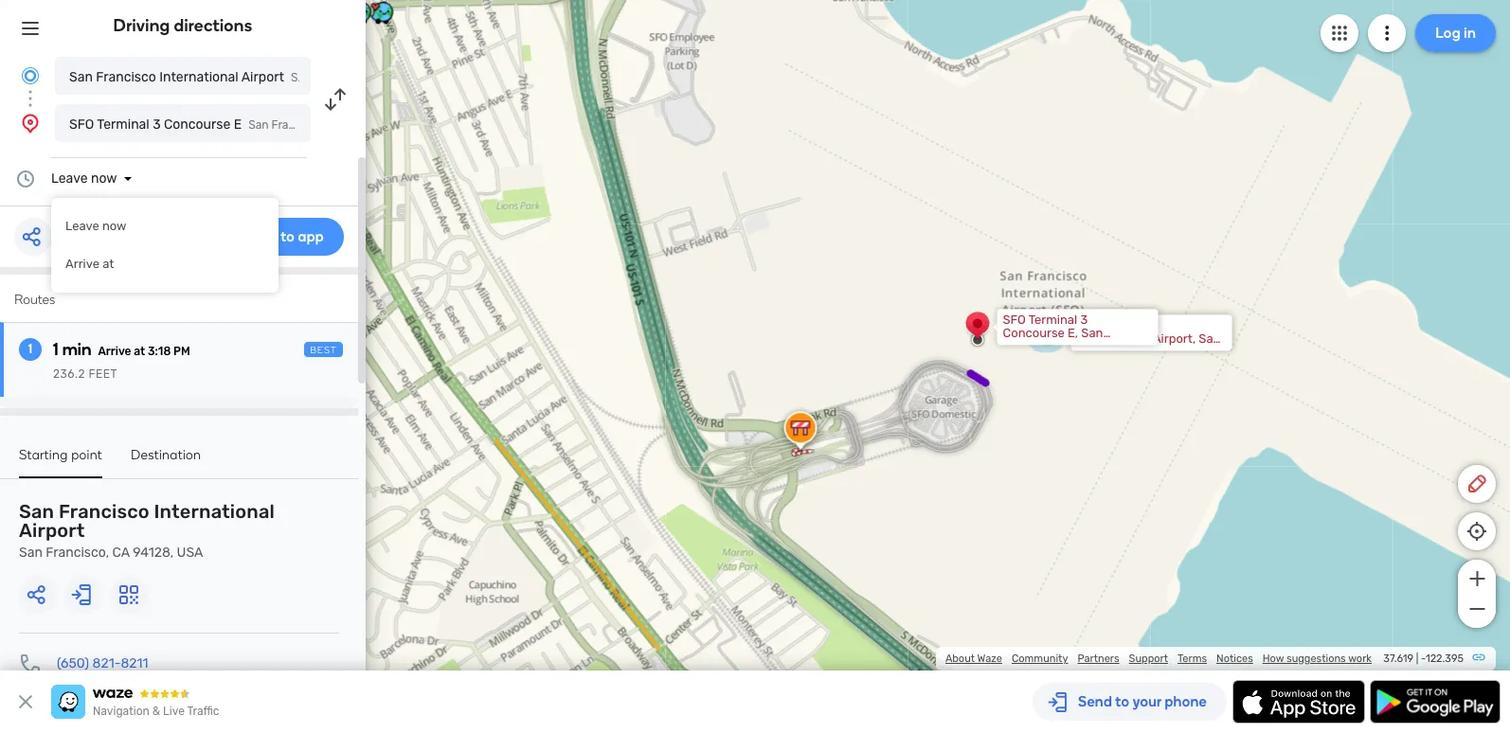 Task type: describe. For each thing, give the bounding box(es) containing it.
now inside the leave now "option"
[[102, 219, 127, 233]]

how
[[1263, 653, 1284, 665]]

terms
[[1178, 653, 1207, 665]]

sfo for sfo terminal 3 concourse e, san francisco, ca 94128, usa
[[1003, 313, 1026, 327]]

concourse for e,
[[1003, 326, 1065, 340]]

starting point button
[[19, 447, 102, 478]]

concourse for e
[[164, 117, 231, 133]]

-
[[1421, 653, 1426, 665]]

current location image
[[19, 64, 42, 87]]

236.2 feet
[[53, 368, 117, 381]]

best
[[310, 345, 337, 356]]

usa for airport
[[177, 545, 203, 561]]

zoom in image
[[1465, 568, 1489, 590]]

37.619 | -122.395
[[1384, 653, 1464, 665]]

about waze community partners support terms notices how suggestions work
[[946, 653, 1372, 665]]

feet
[[89, 368, 117, 381]]

driving directions
[[113, 15, 252, 36]]

francisco, for airport,
[[1077, 345, 1136, 359]]

francisco for san francisco international airport, san francisco, ca 94128, usa
[[1102, 319, 1158, 333]]

suggestions
[[1287, 653, 1346, 665]]

clock image
[[14, 168, 37, 190]]

e,
[[1068, 326, 1078, 340]]

point
[[71, 447, 102, 463]]

san francisco international airport button
[[55, 57, 311, 95]]

arrive at option
[[51, 245, 279, 283]]

partners link
[[1078, 653, 1120, 665]]

call image
[[19, 653, 42, 676]]

(650) 821-8211 link
[[57, 656, 148, 672]]

x image
[[14, 691, 37, 713]]

8211
[[121, 656, 148, 672]]

driving
[[113, 15, 170, 36]]

leave now inside "option"
[[65, 219, 127, 233]]

starting
[[19, 447, 68, 463]]

link image
[[1471, 650, 1487, 665]]

how suggestions work link
[[1263, 653, 1372, 665]]

122.395
[[1426, 653, 1464, 665]]

1 for 1
[[28, 341, 32, 357]]

ca inside sfo terminal 3 concourse e, san francisco, ca 94128, usa
[[1065, 340, 1081, 354]]

san inside sfo terminal 3 concourse e, san francisco, ca 94128, usa
[[1081, 326, 1103, 340]]

ca for airport
[[112, 545, 130, 561]]

terminal for sfo terminal 3 concourse e
[[97, 117, 149, 133]]

terminal for sfo terminal 3 concourse e, san francisco, ca 94128, usa
[[1029, 313, 1078, 327]]

usa for airport,
[[1198, 345, 1223, 359]]

pencil image
[[1466, 473, 1489, 496]]

94128, for airport,
[[1158, 345, 1195, 359]]

directions
[[174, 15, 252, 36]]

1 min arrive at 3:18 pm
[[53, 339, 190, 360]]

0 vertical spatial leave
[[51, 171, 88, 187]]

location image
[[19, 112, 42, 135]]

international for san francisco international airport
[[159, 69, 238, 85]]

francisco, inside sfo terminal 3 concourse e, san francisco, ca 94128, usa
[[1003, 340, 1062, 354]]

international for san francisco international airport san francisco, ca 94128, usa
[[154, 500, 275, 523]]

support link
[[1129, 653, 1168, 665]]

airport for san francisco international airport
[[241, 69, 284, 85]]

(650) 821-8211
[[57, 656, 148, 672]]



Task type: locate. For each thing, give the bounding box(es) containing it.
0 horizontal spatial usa
[[177, 545, 203, 561]]

2 vertical spatial francisco
[[59, 500, 149, 523]]

2 vertical spatial international
[[154, 500, 275, 523]]

0 horizontal spatial at
[[102, 257, 114, 271]]

94128, inside san francisco international airport san francisco, ca 94128, usa
[[133, 545, 174, 561]]

94128, for airport
[[133, 545, 174, 561]]

usa left airport,
[[1125, 340, 1149, 354]]

usa inside san francisco international airport san francisco, ca 94128, usa
[[177, 545, 203, 561]]

leave now right clock icon
[[51, 171, 117, 187]]

arrive at
[[65, 257, 114, 271]]

arrive inside option
[[65, 257, 99, 271]]

sfo inside button
[[69, 117, 94, 133]]

navigation
[[93, 705, 150, 718]]

francisco, left e,
[[1003, 340, 1062, 354]]

ca
[[1065, 340, 1081, 354], [1139, 345, 1155, 359], [112, 545, 130, 561]]

3 right e,
[[1081, 313, 1088, 327]]

work
[[1348, 653, 1372, 665]]

about
[[946, 653, 975, 665]]

international for san francisco international airport, san francisco, ca 94128, usa
[[1077, 332, 1150, 346]]

international inside button
[[159, 69, 238, 85]]

leave now
[[51, 171, 117, 187], [65, 219, 127, 233]]

navigation & live traffic
[[93, 705, 219, 718]]

821-
[[92, 656, 121, 672]]

ca inside san francisco international airport san francisco, ca 94128, usa
[[112, 545, 130, 561]]

0 horizontal spatial francisco,
[[46, 545, 109, 561]]

leave right clock icon
[[51, 171, 88, 187]]

at inside arrive at option
[[102, 257, 114, 271]]

live
[[163, 705, 185, 718]]

1 vertical spatial leave
[[65, 219, 99, 233]]

0 horizontal spatial sfo
[[69, 117, 94, 133]]

236.2
[[53, 368, 85, 381]]

ca inside san francisco international airport, san francisco, ca 94128, usa
[[1139, 345, 1155, 359]]

francisco, down e,
[[1077, 345, 1136, 359]]

zoom out image
[[1465, 598, 1489, 621]]

support
[[1129, 653, 1168, 665]]

1 for 1 min arrive at 3:18 pm
[[53, 339, 59, 360]]

1 horizontal spatial 3
[[1081, 313, 1088, 327]]

sfo terminal 3 concourse e button
[[55, 104, 311, 142]]

0 horizontal spatial terminal
[[97, 117, 149, 133]]

0 vertical spatial airport
[[241, 69, 284, 85]]

concourse left e
[[164, 117, 231, 133]]

leave up arrive at
[[65, 219, 99, 233]]

0 vertical spatial concourse
[[164, 117, 231, 133]]

1 vertical spatial francisco
[[1102, 319, 1158, 333]]

2 horizontal spatial francisco,
[[1077, 345, 1136, 359]]

international
[[159, 69, 238, 85], [1077, 332, 1150, 346], [154, 500, 275, 523]]

airport inside button
[[241, 69, 284, 85]]

sfo for sfo terminal 3 concourse e
[[69, 117, 94, 133]]

francisco
[[96, 69, 156, 85], [1102, 319, 1158, 333], [59, 500, 149, 523]]

airport up e
[[241, 69, 284, 85]]

min
[[62, 339, 91, 360]]

san
[[69, 69, 93, 85], [1077, 319, 1099, 333], [1081, 326, 1103, 340], [1199, 332, 1221, 346], [19, 500, 54, 523], [19, 545, 43, 561]]

international up "sfo terminal 3 concourse e" button
[[159, 69, 238, 85]]

sfo
[[69, 117, 94, 133], [1003, 313, 1026, 327]]

at inside 1 min arrive at 3:18 pm
[[134, 345, 145, 358]]

3 down san francisco international airport
[[153, 117, 161, 133]]

3 for e,
[[1081, 313, 1088, 327]]

0 vertical spatial now
[[91, 171, 117, 187]]

now down sfo terminal 3 concourse e
[[91, 171, 117, 187]]

terms link
[[1178, 653, 1207, 665]]

francisco down point
[[59, 500, 149, 523]]

1
[[53, 339, 59, 360], [28, 341, 32, 357]]

francisco, for airport
[[46, 545, 109, 561]]

partners
[[1078, 653, 1120, 665]]

(650)
[[57, 656, 89, 672]]

international down "destination" button
[[154, 500, 275, 523]]

0 horizontal spatial 94128,
[[133, 545, 174, 561]]

0 horizontal spatial ca
[[112, 545, 130, 561]]

sfo inside sfo terminal 3 concourse e, san francisco, ca 94128, usa
[[1003, 313, 1026, 327]]

1 vertical spatial concourse
[[1003, 326, 1065, 340]]

san francisco international airport
[[69, 69, 284, 85]]

sfo right location image
[[69, 117, 94, 133]]

leave
[[51, 171, 88, 187], [65, 219, 99, 233]]

1 vertical spatial now
[[102, 219, 127, 233]]

0 vertical spatial leave now
[[51, 171, 117, 187]]

notices
[[1217, 653, 1253, 665]]

usa
[[1125, 340, 1149, 354], [1198, 345, 1223, 359], [177, 545, 203, 561]]

san francisco international airport, san francisco, ca 94128, usa
[[1077, 319, 1223, 359]]

e
[[234, 117, 242, 133]]

san inside button
[[69, 69, 93, 85]]

3
[[153, 117, 161, 133], [1081, 313, 1088, 327]]

1 vertical spatial 3
[[1081, 313, 1088, 327]]

1 horizontal spatial 1
[[53, 339, 59, 360]]

destination
[[131, 447, 201, 463]]

1 vertical spatial sfo
[[1003, 313, 1026, 327]]

concourse
[[164, 117, 231, 133], [1003, 326, 1065, 340]]

arrive up min
[[65, 257, 99, 271]]

francisco down driving
[[96, 69, 156, 85]]

1 horizontal spatial at
[[134, 345, 145, 358]]

0 vertical spatial at
[[102, 257, 114, 271]]

usa right airport,
[[1198, 345, 1223, 359]]

0 vertical spatial arrive
[[65, 257, 99, 271]]

concourse left e,
[[1003, 326, 1065, 340]]

1 horizontal spatial 94128,
[[1084, 340, 1122, 354]]

1 horizontal spatial sfo
[[1003, 313, 1026, 327]]

usa inside san francisco international airport, san francisco, ca 94128, usa
[[1198, 345, 1223, 359]]

francisco inside san francisco international airport san francisco, ca 94128, usa
[[59, 500, 149, 523]]

0 vertical spatial francisco
[[96, 69, 156, 85]]

usa down "destination" button
[[177, 545, 203, 561]]

1 horizontal spatial francisco,
[[1003, 340, 1062, 354]]

1 vertical spatial leave now
[[65, 219, 127, 233]]

3 inside sfo terminal 3 concourse e, san francisco, ca 94128, usa
[[1081, 313, 1088, 327]]

francisco, inside san francisco international airport, san francisco, ca 94128, usa
[[1077, 345, 1136, 359]]

2 horizontal spatial ca
[[1139, 345, 1155, 359]]

airport for san francisco international airport san francisco, ca 94128, usa
[[19, 519, 85, 542]]

now
[[91, 171, 117, 187], [102, 219, 127, 233]]

notices link
[[1217, 653, 1253, 665]]

san francisco international airport san francisco, ca 94128, usa
[[19, 500, 275, 561]]

francisco, inside san francisco international airport san francisco, ca 94128, usa
[[46, 545, 109, 561]]

1 horizontal spatial usa
[[1125, 340, 1149, 354]]

community
[[1012, 653, 1068, 665]]

francisco, down starting point button
[[46, 545, 109, 561]]

airport,
[[1153, 332, 1196, 346]]

1 vertical spatial arrive
[[98, 345, 131, 358]]

0 vertical spatial terminal
[[97, 117, 149, 133]]

now up arrive at
[[102, 219, 127, 233]]

usa inside sfo terminal 3 concourse e, san francisco, ca 94128, usa
[[1125, 340, 1149, 354]]

waze
[[977, 653, 1002, 665]]

terminal
[[97, 117, 149, 133], [1029, 313, 1078, 327]]

airport
[[241, 69, 284, 85], [19, 519, 85, 542]]

leave now up arrive at
[[65, 219, 127, 233]]

traffic
[[187, 705, 219, 718]]

terminal inside button
[[97, 117, 149, 133]]

routes
[[14, 292, 55, 308]]

at left 3:18
[[134, 345, 145, 358]]

1 vertical spatial terminal
[[1029, 313, 1078, 327]]

international inside san francisco international airport san francisco, ca 94128, usa
[[154, 500, 275, 523]]

destination button
[[131, 447, 201, 477]]

3 for e
[[153, 117, 161, 133]]

airport down starting point button
[[19, 519, 85, 542]]

94128, inside sfo terminal 3 concourse e, san francisco, ca 94128, usa
[[1084, 340, 1122, 354]]

94128,
[[1084, 340, 1122, 354], [1158, 345, 1195, 359], [133, 545, 174, 561]]

0 vertical spatial international
[[159, 69, 238, 85]]

francisco for san francisco international airport san francisco, ca 94128, usa
[[59, 500, 149, 523]]

1 vertical spatial at
[[134, 345, 145, 358]]

about waze link
[[946, 653, 1002, 665]]

terminal inside sfo terminal 3 concourse e, san francisco, ca 94128, usa
[[1029, 313, 1078, 327]]

94128, inside san francisco international airport, san francisco, ca 94128, usa
[[1158, 345, 1195, 359]]

0 vertical spatial sfo
[[69, 117, 94, 133]]

at down the leave now "option"
[[102, 257, 114, 271]]

concourse inside "sfo terminal 3 concourse e" button
[[164, 117, 231, 133]]

francisco inside san francisco international airport, san francisco, ca 94128, usa
[[1102, 319, 1158, 333]]

1 vertical spatial international
[[1077, 332, 1150, 346]]

sfo left e,
[[1003, 313, 1026, 327]]

arrive inside 1 min arrive at 3:18 pm
[[98, 345, 131, 358]]

1 horizontal spatial concourse
[[1003, 326, 1065, 340]]

francisco,
[[1003, 340, 1062, 354], [1077, 345, 1136, 359], [46, 545, 109, 561]]

0 horizontal spatial 1
[[28, 341, 32, 357]]

leave now option
[[51, 208, 279, 245]]

1 horizontal spatial terminal
[[1029, 313, 1078, 327]]

leave inside "option"
[[65, 219, 99, 233]]

3:18
[[148, 345, 171, 358]]

francisco inside button
[[96, 69, 156, 85]]

international left airport,
[[1077, 332, 1150, 346]]

2 horizontal spatial 94128,
[[1158, 345, 1195, 359]]

francisco for san francisco international airport
[[96, 69, 156, 85]]

concourse inside sfo terminal 3 concourse e, san francisco, ca 94128, usa
[[1003, 326, 1065, 340]]

sfo terminal 3 concourse e, san francisco, ca 94128, usa
[[1003, 313, 1149, 354]]

starting point
[[19, 447, 102, 463]]

37.619
[[1384, 653, 1414, 665]]

&
[[152, 705, 160, 718]]

0 horizontal spatial 3
[[153, 117, 161, 133]]

ca for airport,
[[1139, 345, 1155, 359]]

sfo terminal 3 concourse e
[[69, 117, 242, 133]]

0 vertical spatial 3
[[153, 117, 161, 133]]

community link
[[1012, 653, 1068, 665]]

2 horizontal spatial usa
[[1198, 345, 1223, 359]]

1 horizontal spatial ca
[[1065, 340, 1081, 354]]

1 horizontal spatial airport
[[241, 69, 284, 85]]

3 inside button
[[153, 117, 161, 133]]

0 horizontal spatial airport
[[19, 519, 85, 542]]

arrive up "feet"
[[98, 345, 131, 358]]

international inside san francisco international airport, san francisco, ca 94128, usa
[[1077, 332, 1150, 346]]

0 horizontal spatial concourse
[[164, 117, 231, 133]]

|
[[1416, 653, 1419, 665]]

at
[[102, 257, 114, 271], [134, 345, 145, 358]]

pm
[[173, 345, 190, 358]]

francisco right e,
[[1102, 319, 1158, 333]]

1 vertical spatial airport
[[19, 519, 85, 542]]

airport inside san francisco international airport san francisco, ca 94128, usa
[[19, 519, 85, 542]]

arrive
[[65, 257, 99, 271], [98, 345, 131, 358]]



Task type: vqa. For each thing, say whether or not it's contained in the screenshot.
by
no



